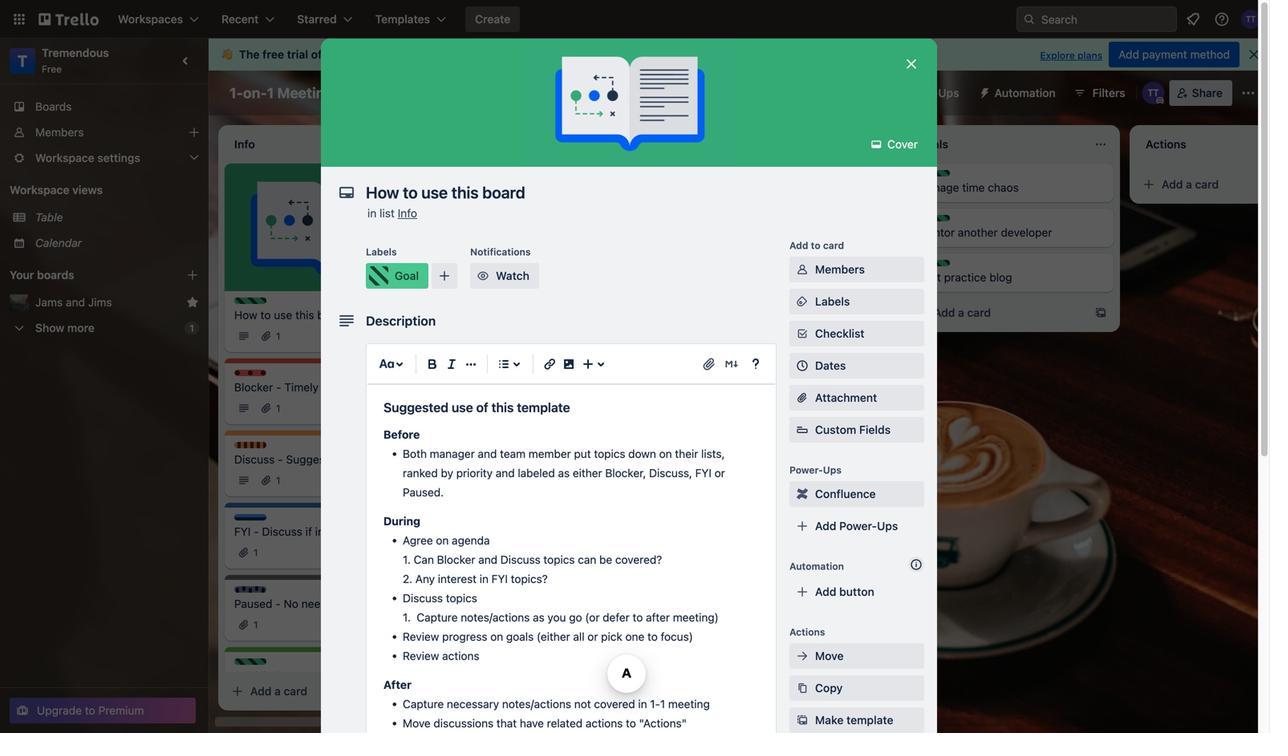 Task type: describe. For each thing, give the bounding box(es) containing it.
discussions
[[434, 717, 494, 730]]

blocker down how
[[250, 371, 285, 382]]

board
[[536, 86, 567, 100]]

to right one
[[648, 630, 658, 644]]

one
[[625, 630, 645, 644]]

discuss up color: blue, title: "fyi" element
[[234, 453, 275, 466]]

use inside main content area, start typing to enter text. "text box"
[[452, 400, 473, 415]]

to inside paused paused - no need to discuss (#0)
[[330, 597, 341, 611]]

drafted
[[483, 242, 521, 255]]

is
[[514, 181, 522, 194]]

attach and insert link image
[[701, 356, 717, 372]]

1 inside after capture necessary notes/actions not covered in 1-1 meeting move discussions that have related actions to "actions"
[[660, 698, 665, 711]]

on inside can you please give feedback on the report?
[[848, 226, 861, 239]]

all
[[573, 630, 585, 644]]

team inside the team is stuck on x, how can we move forward?
[[485, 181, 511, 194]]

interested
[[315, 525, 367, 538]]

0 horizontal spatial power-ups
[[790, 465, 842, 476]]

blog
[[990, 271, 1012, 284]]

actions
[[790, 627, 825, 638]]

color: blue, title: "fyi" element
[[234, 514, 266, 526]]

share button
[[1170, 80, 1233, 106]]

explore plans
[[1040, 50, 1103, 61]]

fyi inside during agree on agenda 1. can blocker and discuss topics can be covered? 2. any interest in fyi topics? discuss topics 1.  capture notes/actions as you go (or defer to after meeting) review progress on goals (either all or pick one to focus) review actions
[[492, 573, 508, 586]]

wave image
[[221, 47, 233, 62]]

sm image for copy
[[794, 681, 811, 697]]

covered?
[[615, 553, 662, 567]]

have
[[520, 717, 544, 730]]

terry turtle (terryturtle) image
[[1241, 10, 1261, 29]]

how
[[234, 309, 257, 322]]

both
[[403, 447, 427, 461]]

1 down discuss discuss - suggested topic (#3)
[[276, 475, 281, 486]]

discuss inside fyi fyi - discuss if interested (#6)
[[262, 525, 302, 538]]

watch
[[496, 269, 530, 282]]

banner containing 👋
[[209, 39, 1270, 71]]

to up one
[[633, 611, 643, 624]]

can you please give feedback on the report? link
[[690, 225, 876, 257]]

1 inside text box
[[267, 84, 274, 102]]

goal left (#1)
[[234, 670, 258, 683]]

fyi up "color: black, title: "paused"" element
[[234, 525, 251, 538]]

jams and jims link
[[35, 295, 180, 311]]

view markdown image
[[724, 356, 740, 372]]

t link
[[10, 48, 35, 74]]

sm image for watch
[[475, 268, 491, 284]]

1 horizontal spatial tremendous
[[453, 48, 520, 61]]

fyi inside before both manager and team member put topics down on their lists, ranked by priority and labeled as either blocker, discuss, fyi or paused.
[[695, 467, 712, 480]]

1 review from the top
[[403, 630, 439, 644]]

discuss discuss - suggested topic (#3)
[[234, 443, 396, 466]]

goal for goal goal (#1)
[[250, 660, 271, 671]]

in inside during agree on agenda 1. can blocker and discuss topics can be covered? 2. any interest in fyi topics? discuss topics 1.  capture notes/actions as you go (or defer to after meeting) review progress on goals (either all or pick one to focus) review actions
[[480, 573, 489, 586]]

any inside during agree on agenda 1. can blocker and discuss topics can be covered? 2. any interest in fyi topics? discuss topics 1.  capture notes/actions as you go (or defer to after meeting) review progress on goals (either all or pick one to focus) review actions
[[415, 573, 435, 586]]

explore plans button
[[1040, 46, 1103, 65]]

no
[[284, 597, 298, 611]]

1 vertical spatial ups
[[823, 465, 842, 476]]

bold ⌘b image
[[423, 355, 442, 374]]

best practice blog link
[[918, 270, 1104, 286]]

blocker inside during agree on agenda 1. can blocker and discuss topics can be covered? 2. any interest in fyi topics? discuss topics 1.  capture notes/actions as you go (or defer to after meeting) review progress on goals (either all or pick one to focus) review actions
[[437, 553, 475, 567]]

your
[[10, 268, 34, 282]]

1 vertical spatial premium
[[98, 704, 144, 717]]

your boards with 2 items element
[[10, 266, 162, 285]]

discuss down timely
[[250, 443, 287, 454]]

sm image for automation
[[972, 80, 995, 103]]

add payment method button
[[1109, 42, 1240, 67]]

goal for goal best practice blog
[[934, 261, 955, 272]]

actions inside after capture necessary notes/actions not covered in 1-1 meeting move discussions that have related actions to "actions"
[[586, 717, 623, 730]]

goal for goal
[[395, 269, 419, 282]]

0 horizontal spatial color: orange, title: "discuss" element
[[234, 442, 287, 454]]

make
[[815, 714, 844, 727]]

share
[[1192, 86, 1223, 100]]

paused left need
[[250, 587, 285, 599]]

this inside main content area, start typing to enter text. "text box"
[[492, 400, 514, 415]]

board
[[317, 309, 347, 322]]

ups inside add power-ups link
[[877, 520, 898, 533]]

goal (#1) link
[[234, 668, 414, 685]]

color: green, title: "goal" element for mentor another developer
[[918, 215, 955, 227]]

dates button
[[790, 353, 924, 379]]

on right 'agree'
[[436, 534, 449, 547]]

suggested use of this template
[[384, 400, 570, 415]]

open information menu image
[[1214, 11, 1230, 27]]

customize views image
[[585, 85, 601, 101]]

- for discuss
[[278, 453, 283, 466]]

move link
[[790, 644, 924, 669]]

progress
[[442, 630, 487, 644]]

(#0)
[[386, 597, 408, 611]]

goal for goal how to use this board
[[250, 299, 271, 310]]

notifications
[[470, 246, 531, 258]]

watch button
[[470, 263, 539, 289]]

color: black, title: "paused" element
[[234, 587, 285, 599]]

manager
[[430, 447, 475, 461]]

priority
[[456, 467, 493, 480]]

1 vertical spatial members link
[[790, 257, 924, 282]]

and inside jams and jims link
[[66, 296, 85, 309]]

how
[[586, 181, 608, 194]]

1 horizontal spatial topics
[[544, 553, 575, 567]]

discussion
[[322, 381, 376, 394]]

italic ⌘i image
[[442, 355, 461, 374]]

up
[[739, 86, 754, 100]]

agenda
[[452, 534, 490, 547]]

the for report?
[[690, 242, 707, 255]]

paused.
[[403, 486, 444, 499]]

automation button
[[972, 80, 1066, 106]]

button
[[840, 585, 875, 599]]

interest
[[438, 573, 477, 586]]

custom fields
[[815, 423, 891, 437]]

goal for goal manage time chaos
[[934, 171, 955, 182]]

fyi left if
[[250, 515, 265, 526]]

color: green, title: "goal" element for manage time chaos
[[918, 170, 955, 182]]

before both manager and team member put topics down on their lists, ranked by priority and labeled as either blocker, discuss, fyi or paused.
[[384, 428, 728, 499]]

editor toolbar toolbar
[[374, 351, 769, 377]]

as inside before both manager and team member put topics down on their lists, ranked by priority and labeled as either blocker, discuss, fyi or paused.
[[558, 467, 570, 480]]

covered
[[594, 698, 635, 711]]

1 horizontal spatial labels
[[815, 295, 850, 308]]

calendar power-up link
[[626, 80, 764, 106]]

0 vertical spatial the
[[239, 48, 260, 61]]

explore
[[1040, 50, 1075, 61]]

terry turtle (terryturtle) image
[[1143, 82, 1165, 104]]

0 vertical spatial color: orange, title: "discuss" element
[[462, 231, 515, 243]]

notes/actions inside during agree on agenda 1. can blocker and discuss topics can be covered? 2. any interest in fyi topics? discuss topics 1.  capture notes/actions as you go (or defer to after meeting) review progress on goals (either all or pick one to focus) review actions
[[461, 611, 530, 624]]

0 vertical spatial premium
[[325, 48, 373, 61]]

sm image for move
[[794, 648, 811, 664]]

0 vertical spatial members link
[[0, 120, 209, 145]]

mentor another developer link
[[918, 225, 1104, 241]]

can inside the team is stuck on x, how can we move forward?
[[611, 181, 630, 194]]

labels link
[[790, 289, 924, 315]]

search image
[[1023, 13, 1036, 26]]

add payment method
[[1119, 48, 1230, 61]]

few
[[462, 258, 481, 271]]

suggested inside main content area, start typing to enter text. "text box"
[[384, 400, 449, 415]]

calendar power-up
[[653, 86, 754, 100]]

of inside main content area, start typing to enter text. "text box"
[[476, 400, 488, 415]]

sm image for checklist
[[794, 326, 811, 342]]

by
[[441, 467, 453, 480]]

ups inside power-ups button
[[938, 86, 959, 100]]

goal best practice blog
[[918, 261, 1012, 284]]

x,
[[573, 181, 583, 194]]

show more
[[35, 321, 95, 335]]

and inside during agree on agenda 1. can blocker and discuss topics can be covered? 2. any interest in fyi topics? discuss topics 1.  capture notes/actions as you go (or defer to after meeting) review progress on goals (either all or pick one to focus) review actions
[[478, 553, 498, 567]]

primary element
[[0, 0, 1270, 39]]

goal mentor another developer
[[918, 216, 1053, 239]]

(#1)
[[261, 670, 281, 683]]

the inside the team is stuck on x, how can we move forward?
[[462, 181, 482, 194]]

goal manage time chaos
[[918, 171, 1019, 194]]

move
[[462, 197, 490, 210]]

attachment
[[815, 391, 877, 404]]

feedback
[[797, 226, 845, 239]]

color: green, title: "goal" element for how to use this board
[[234, 298, 271, 310]]

goal for goal mentor another developer
[[934, 216, 955, 227]]

tremendous free
[[42, 46, 109, 75]]

make template link
[[790, 708, 924, 733]]

on inside the team is stuck on x, how can we move forward?
[[557, 181, 570, 194]]

members for bottommost members link
[[815, 263, 865, 276]]

confluence
[[815, 488, 876, 501]]

jims
[[88, 296, 112, 309]]

0 vertical spatial in
[[368, 207, 377, 220]]

goals inside during agree on agenda 1. can blocker and discuss topics can be covered? 2. any interest in fyi topics? discuss topics 1.  capture notes/actions as you go (or defer to after meeting) review progress on goals (either all or pick one to focus) review actions
[[506, 630, 534, 644]]

and up priority
[[478, 447, 497, 461]]

during agree on agenda 1. can blocker and discuss topics can be covered? 2. any interest in fyi topics? discuss topics 1.  capture notes/actions as you go (or defer to after meeting) review progress on goals (either all or pick one to focus) review actions
[[384, 515, 719, 663]]

1 vertical spatial create from template… image
[[411, 685, 424, 698]]

as inside during agree on agenda 1. can blocker and discuss topics can be covered? 2. any interest in fyi topics? discuss topics 1.  capture notes/actions as you go (or defer to after meeting) review progress on goals (either all or pick one to focus) review actions
[[533, 611, 545, 624]]

how to use this board link
[[234, 307, 414, 323]]

fyi - discuss if interested (#6) link
[[234, 524, 414, 540]]

you inside during agree on agenda 1. can blocker and discuss topics can be covered? 2. any interest in fyi topics? discuss topics 1.  capture notes/actions as you go (or defer to after meeting) review progress on goals (either all or pick one to focus) review actions
[[548, 611, 566, 624]]

👋 the free trial of premium has ended for tremendous .
[[221, 48, 524, 61]]

cover
[[885, 138, 918, 151]]

on right 'progress'
[[490, 630, 503, 644]]

plans
[[1078, 50, 1103, 61]]

1 down 'color: red, title: "blocker"' element
[[276, 403, 281, 414]]

1 down color: blue, title: "fyi" element
[[254, 547, 258, 559]]

calendar link
[[35, 235, 199, 251]]

put
[[574, 447, 591, 461]]

0 vertical spatial move
[[815, 650, 844, 663]]

be
[[599, 553, 612, 567]]

(#6)
[[370, 525, 393, 538]]

sm image for labels
[[794, 294, 811, 310]]



Task type: vqa. For each thing, say whether or not it's contained in the screenshot.
trello
no



Task type: locate. For each thing, give the bounding box(es) containing it.
card
[[1195, 178, 1219, 191], [823, 240, 844, 251], [967, 306, 991, 319], [512, 354, 535, 368], [284, 685, 307, 698]]

labels down list
[[366, 246, 397, 258]]

0 vertical spatial as
[[558, 467, 570, 480]]

0 vertical spatial 1-
[[230, 84, 243, 102]]

for right ended
[[435, 48, 450, 61]]

1 horizontal spatial as
[[558, 467, 570, 480]]

the up move
[[462, 181, 482, 194]]

a
[[1186, 178, 1192, 191], [958, 306, 965, 319], [502, 354, 509, 368], [275, 685, 281, 698]]

0 vertical spatial actions
[[442, 650, 480, 663]]

manage
[[918, 181, 959, 194]]

2 horizontal spatial ups
[[938, 86, 959, 100]]

1 horizontal spatial calendar
[[653, 86, 699, 100]]

calendar down table at left top
[[35, 236, 82, 250]]

sm image inside copy link
[[794, 681, 811, 697]]

1 vertical spatial of
[[476, 400, 488, 415]]

0 horizontal spatial this
[[295, 309, 314, 322]]

topics inside before both manager and team member put topics down on their lists, ranked by priority and labeled as either blocker, discuss, fyi or paused.
[[594, 447, 625, 461]]

create
[[475, 12, 511, 26]]

Board name text field
[[221, 80, 398, 106]]

1 vertical spatial team
[[500, 447, 526, 461]]

sm image inside automation button
[[972, 80, 995, 103]]

fyi down lists,
[[695, 467, 712, 480]]

notes/actions up have
[[502, 698, 571, 711]]

power-ups up cover
[[901, 86, 959, 100]]

move down 'after' on the left of the page
[[403, 717, 431, 730]]

list
[[380, 207, 395, 220]]

sm image inside make template link
[[794, 713, 811, 729]]

1- up "actions"
[[650, 698, 660, 711]]

goal inside goal mentor another developer
[[934, 216, 955, 227]]

open help dialog image
[[746, 355, 766, 374]]

paused paused - no need to discuss (#0)
[[234, 587, 408, 611]]

the team is stuck on x, how can we move forward?
[[462, 181, 647, 210]]

(either
[[537, 630, 570, 644]]

calendar for calendar
[[35, 236, 82, 250]]

can left we
[[611, 181, 630, 194]]

dates
[[815, 359, 846, 372]]

please
[[735, 226, 769, 239]]

to down covered
[[626, 717, 636, 730]]

1 vertical spatial members
[[815, 263, 865, 276]]

1 horizontal spatial template
[[847, 714, 894, 727]]

1 horizontal spatial ups
[[877, 520, 898, 533]]

notes/actions inside after capture necessary notes/actions not covered in 1-1 meeting move discussions that have related actions to "actions"
[[502, 698, 571, 711]]

1 horizontal spatial you
[[714, 226, 732, 239]]

as left the either
[[558, 467, 570, 480]]

1 vertical spatial labels
[[815, 295, 850, 308]]

0 vertical spatial capture
[[417, 611, 458, 624]]

1 vertical spatial any
[[415, 573, 435, 586]]

2 horizontal spatial in
[[638, 698, 647, 711]]

any inside 'discuss i've drafted my goals for the next few months. any feedback?'
[[529, 258, 549, 271]]

1 horizontal spatial members link
[[790, 257, 924, 282]]

calendar for calendar power-up
[[653, 86, 699, 100]]

in right interest
[[480, 573, 489, 586]]

premium left has
[[325, 48, 373, 61]]

upgrade to premium link
[[10, 698, 196, 724]]

to inside "goal how to use this board"
[[260, 309, 271, 322]]

discuss i've drafted my goals for the next few months. any feedback?
[[462, 232, 633, 271]]

0 vertical spatial for
[[435, 48, 450, 61]]

0 vertical spatial can
[[690, 226, 711, 239]]

0 vertical spatial or
[[715, 467, 725, 480]]

0 horizontal spatial calendar
[[35, 236, 82, 250]]

has
[[376, 48, 395, 61]]

notes/actions
[[461, 611, 530, 624], [502, 698, 571, 711]]

you inside can you please give feedback on the report?
[[714, 226, 732, 239]]

0 horizontal spatial use
[[274, 309, 292, 322]]

.
[[520, 48, 524, 61]]

power- inside button
[[901, 86, 938, 100]]

0 horizontal spatial you
[[548, 611, 566, 624]]

or inside during agree on agenda 1. can blocker and discuss topics can be covered? 2. any interest in fyi topics? discuss topics 1.  capture notes/actions as you go (or defer to after meeting) review progress on goals (either all or pick one to focus) review actions
[[588, 630, 598, 644]]

ups
[[938, 86, 959, 100], [823, 465, 842, 476], [877, 520, 898, 533]]

on right feedback
[[848, 226, 861, 239]]

1 horizontal spatial automation
[[995, 86, 1056, 100]]

link image
[[540, 355, 559, 374]]

1 horizontal spatial for
[[574, 242, 588, 255]]

goal inside "goal how to use this board"
[[250, 299, 271, 310]]

make template
[[815, 714, 894, 727]]

1 down "goal how to use this board"
[[276, 331, 281, 342]]

member
[[529, 447, 571, 461]]

0 horizontal spatial automation
[[790, 561, 844, 572]]

power-ups up confluence
[[790, 465, 842, 476]]

members link down boards
[[0, 120, 209, 145]]

0 horizontal spatial 1-
[[230, 84, 243, 102]]

0 horizontal spatial premium
[[98, 704, 144, 717]]

0 vertical spatial create from template… image
[[867, 278, 880, 291]]

in list info
[[368, 207, 417, 220]]

0 horizontal spatial labels
[[366, 246, 397, 258]]

that
[[497, 717, 517, 730]]

in up "actions"
[[638, 698, 647, 711]]

1- down wave icon
[[230, 84, 243, 102]]

0 horizontal spatial can
[[414, 553, 434, 567]]

the left report?
[[690, 242, 707, 255]]

you left go
[[548, 611, 566, 624]]

color: red, title: "blocker" element
[[234, 370, 285, 382]]

power-ups
[[901, 86, 959, 100], [790, 465, 842, 476]]

create from template… image left necessary
[[411, 685, 424, 698]]

during
[[384, 515, 420, 528]]

can up report?
[[690, 226, 711, 239]]

Search field
[[1036, 7, 1176, 31]]

blocker - timely discussion (#4) link
[[234, 380, 414, 396]]

back to home image
[[39, 6, 99, 32]]

tremendous down create button at the top of the page
[[453, 48, 520, 61]]

1 vertical spatial automation
[[790, 561, 844, 572]]

automation inside button
[[995, 86, 1056, 100]]

goal how to use this board
[[234, 299, 347, 322]]

can down 'agree'
[[414, 553, 434, 567]]

and
[[66, 296, 85, 309], [478, 447, 497, 461], [496, 467, 515, 480], [478, 553, 498, 567]]

the for next
[[591, 242, 608, 255]]

1 vertical spatial in
[[480, 573, 489, 586]]

to inside after capture necessary notes/actions not covered in 1-1 meeting move discussions that have related actions to "actions"
[[626, 717, 636, 730]]

2 review from the top
[[403, 650, 439, 663]]

power-ups button
[[869, 80, 969, 106]]

2 vertical spatial ups
[[877, 520, 898, 533]]

for inside 'discuss i've drafted my goals for the next few months. any feedback?'
[[574, 242, 588, 255]]

0 notifications image
[[1184, 10, 1203, 29]]

0 horizontal spatial goals
[[506, 630, 534, 644]]

5 sm image from the top
[[794, 713, 811, 729]]

1 vertical spatial power-ups
[[790, 465, 842, 476]]

None text field
[[358, 178, 888, 207]]

can inside can you please give feedback on the report?
[[690, 226, 711, 239]]

1 horizontal spatial this
[[492, 400, 514, 415]]

- for blocker
[[276, 381, 281, 394]]

0 horizontal spatial the
[[239, 48, 260, 61]]

0 vertical spatial members
[[35, 126, 84, 139]]

1 horizontal spatial goals
[[543, 242, 571, 255]]

jams
[[35, 296, 63, 309]]

template down the link image
[[517, 400, 570, 415]]

need
[[302, 597, 327, 611]]

sm image left "copy"
[[794, 681, 811, 697]]

goal left time
[[934, 171, 955, 182]]

0 vertical spatial review
[[403, 630, 439, 644]]

copy
[[815, 682, 843, 695]]

tremendous up free
[[42, 46, 109, 59]]

goal up description
[[395, 269, 419, 282]]

in left list
[[368, 207, 377, 220]]

color: green, title: "goal" element right the starred icon
[[234, 298, 271, 310]]

or down lists,
[[715, 467, 725, 480]]

4 sm image from the top
[[794, 681, 811, 697]]

color: orange, title: "discuss" element up notifications
[[462, 231, 515, 243]]

filters
[[1093, 86, 1126, 100]]

1 vertical spatial can
[[414, 553, 434, 567]]

their
[[675, 447, 698, 461]]

fyi fyi - discuss if interested (#6)
[[234, 515, 393, 538]]

review up 'after' on the left of the page
[[403, 650, 439, 663]]

to right how
[[260, 309, 271, 322]]

blocker up interest
[[437, 553, 475, 567]]

1 left meeting
[[267, 84, 274, 102]]

1 vertical spatial calendar
[[35, 236, 82, 250]]

0 horizontal spatial topics
[[446, 592, 477, 605]]

topics up topics?
[[544, 553, 575, 567]]

the inside 'discuss i've drafted my goals for the next few months. any feedback?'
[[591, 242, 608, 255]]

members down boards
[[35, 126, 84, 139]]

after
[[384, 678, 412, 692]]

1 vertical spatial notes/actions
[[502, 698, 571, 711]]

goal inside color: green, title: "goal" element
[[395, 269, 419, 282]]

sm image right power-ups button
[[972, 80, 995, 103]]

1 vertical spatial can
[[578, 553, 596, 567]]

1 horizontal spatial color: orange, title: "discuss" element
[[462, 231, 515, 243]]

sm image left checklist
[[794, 326, 811, 342]]

in inside after capture necessary notes/actions not covered in 1-1 meeting move discussions that have related actions to "actions"
[[638, 698, 647, 711]]

1 horizontal spatial the
[[462, 181, 482, 194]]

1 down "color: black, title: "paused"" element
[[254, 620, 258, 631]]

image image
[[559, 355, 579, 374]]

- for fyi
[[254, 525, 259, 538]]

(#4)
[[380, 381, 402, 394]]

or inside before both manager and team member put topics down on their lists, ranked by priority and labeled as either blocker, discuss, fyi or paused.
[[715, 467, 725, 480]]

- inside paused paused - no need to discuss (#0)
[[276, 597, 281, 611]]

blocker left timely
[[234, 381, 273, 394]]

paused left no
[[234, 597, 272, 611]]

review
[[403, 630, 439, 644], [403, 650, 439, 663]]

to down feedback
[[811, 240, 821, 251]]

lists image
[[494, 355, 514, 374]]

create button
[[465, 6, 520, 32]]

months.
[[484, 258, 526, 271]]

discuss
[[478, 232, 515, 243], [250, 443, 287, 454], [234, 453, 275, 466], [262, 525, 302, 538], [501, 553, 541, 567], [403, 592, 443, 605]]

free
[[42, 63, 62, 75]]

add inside banner
[[1119, 48, 1140, 61]]

capture down 'after' on the left of the page
[[403, 698, 444, 711]]

use inside "goal how to use this board"
[[274, 309, 292, 322]]

move up "copy"
[[815, 650, 844, 663]]

0 vertical spatial any
[[529, 258, 549, 271]]

color: green, title: "goal" element for goal (#1)
[[234, 659, 271, 671]]

2 horizontal spatial topics
[[594, 447, 625, 461]]

can inside during agree on agenda 1. can blocker and discuss topics can be covered? 2. any interest in fyi topics? discuss topics 1.  capture notes/actions as you go (or defer to after meeting) review progress on goals (either all or pick one to focus) review actions
[[578, 553, 596, 567]]

0 vertical spatial calendar
[[653, 86, 699, 100]]

0 vertical spatial this
[[295, 309, 314, 322]]

manage time chaos link
[[918, 180, 1104, 196]]

color: green, title: "goal" element for best practice blog
[[918, 260, 955, 272]]

sm image for make template
[[794, 713, 811, 729]]

discuss inside 'discuss i've drafted my goals for the next few months. any feedback?'
[[478, 232, 515, 243]]

sm image inside labels link
[[794, 294, 811, 310]]

description
[[366, 313, 436, 329]]

template inside main content area, start typing to enter text. "text box"
[[517, 400, 570, 415]]

meeting
[[277, 84, 334, 102]]

blocker,
[[605, 467, 646, 480]]

2.
[[403, 573, 412, 586]]

0 horizontal spatial actions
[[442, 650, 480, 663]]

sm image
[[972, 80, 995, 103], [869, 136, 885, 152], [794, 262, 811, 278], [475, 268, 491, 284], [794, 326, 811, 342]]

sm image inside 'watch' button
[[475, 268, 491, 284]]

goal inside goal manage time chaos
[[934, 171, 955, 182]]

1- inside text box
[[230, 84, 243, 102]]

premium
[[325, 48, 373, 61], [98, 704, 144, 717]]

upgrade to premium
[[37, 704, 144, 717]]

0 horizontal spatial tremendous
[[42, 46, 109, 59]]

ended
[[398, 48, 432, 61]]

0 horizontal spatial create from template… image
[[411, 685, 424, 698]]

1 down the starred icon
[[190, 323, 194, 334]]

color: green, title: "goal" element left time
[[918, 170, 955, 182]]

power-
[[703, 86, 739, 100], [901, 86, 938, 100], [790, 465, 823, 476], [840, 520, 877, 533]]

starred icon image
[[186, 296, 199, 309]]

goal inside goal best practice blog
[[934, 261, 955, 272]]

1 vertical spatial 1-
[[650, 698, 660, 711]]

actions
[[442, 650, 480, 663], [586, 717, 623, 730]]

1 horizontal spatial or
[[715, 467, 725, 480]]

goal down "color: black, title: "paused"" element
[[250, 660, 271, 671]]

sm image inside members link
[[794, 262, 811, 278]]

discuss,
[[649, 467, 692, 480]]

sm image inside "cover" link
[[869, 136, 885, 152]]

1 horizontal spatial create from template… image
[[867, 278, 880, 291]]

1 horizontal spatial power-ups
[[901, 86, 959, 100]]

0 vertical spatial topics
[[594, 447, 625, 461]]

create from template… image
[[1095, 307, 1107, 319]]

suggested left topic
[[286, 453, 342, 466]]

goals inside 'discuss i've drafted my goals for the next few months. any feedback?'
[[543, 242, 571, 255]]

can inside during agree on agenda 1. can blocker and discuss topics can be covered? 2. any interest in fyi topics? discuss topics 1.  capture notes/actions as you go (or defer to after meeting) review progress on goals (either all or pick one to focus) review actions
[[414, 553, 434, 567]]

sm image inside move link
[[794, 648, 811, 664]]

members link up labels link
[[790, 257, 924, 282]]

banner
[[209, 39, 1270, 71]]

0 horizontal spatial ups
[[823, 465, 842, 476]]

on-
[[243, 84, 267, 102]]

lists,
[[701, 447, 725, 461]]

color: green, title: "goal" element down "color: black, title: "paused"" element
[[234, 659, 271, 671]]

labels up checklist
[[815, 295, 850, 308]]

3 sm image from the top
[[794, 648, 811, 664]]

add board image
[[186, 269, 199, 282]]

on up discuss,
[[659, 447, 672, 461]]

1. up 2.
[[403, 553, 411, 567]]

goals
[[543, 242, 571, 255], [506, 630, 534, 644]]

views
[[72, 183, 103, 197]]

of down more formatting image
[[476, 400, 488, 415]]

sm image left confluence
[[794, 486, 811, 502]]

this inside "goal how to use this board"
[[295, 309, 314, 322]]

1 vertical spatial or
[[588, 630, 598, 644]]

your boards
[[10, 268, 74, 282]]

sm image for members
[[794, 262, 811, 278]]

2 sm image from the top
[[794, 486, 811, 502]]

upgrade
[[37, 704, 82, 717]]

the inside can you please give feedback on the report?
[[690, 242, 707, 255]]

sm image for confluence
[[794, 486, 811, 502]]

1 vertical spatial template
[[847, 714, 894, 727]]

sm image down actions
[[794, 648, 811, 664]]

discuss up topics?
[[501, 553, 541, 567]]

0 horizontal spatial can
[[578, 553, 596, 567]]

1- inside after capture necessary notes/actions not covered in 1-1 meeting move discussions that have related actions to "actions"
[[650, 698, 660, 711]]

on inside before both manager and team member put topics down on their lists, ranked by priority and labeled as either blocker, discuss, fyi or paused.
[[659, 447, 672, 461]]

capture inside after capture necessary notes/actions not covered in 1-1 meeting move discussions that have related actions to "actions"
[[403, 698, 444, 711]]

0 horizontal spatial in
[[368, 207, 377, 220]]

move inside after capture necessary notes/actions not covered in 1-1 meeting move discussions that have related actions to "actions"
[[403, 717, 431, 730]]

0 horizontal spatial of
[[311, 48, 322, 61]]

custom fields button
[[790, 422, 924, 438]]

sm image left make
[[794, 713, 811, 729]]

1 vertical spatial actions
[[586, 717, 623, 730]]

discuss up notifications
[[478, 232, 515, 243]]

ups left automation button
[[938, 86, 959, 100]]

can left be
[[578, 553, 596, 567]]

sm image left watch
[[475, 268, 491, 284]]

color: orange, title: "discuss" element
[[462, 231, 515, 243], [234, 442, 287, 454]]

goal right the starred icon
[[250, 299, 271, 310]]

1 vertical spatial 1.
[[403, 611, 411, 624]]

power-ups inside button
[[901, 86, 959, 100]]

1 sm image from the top
[[794, 294, 811, 310]]

capture up 'progress'
[[417, 611, 458, 624]]

i've drafted my goals for the next few months. any feedback? link
[[462, 241, 648, 273]]

1 vertical spatial the
[[462, 181, 482, 194]]

2 vertical spatial topics
[[446, 592, 477, 605]]

team inside before both manager and team member put topics down on their lists, ranked by priority and labeled as either blocker, discuss, fyi or paused.
[[500, 447, 526, 461]]

1 horizontal spatial can
[[611, 181, 630, 194]]

this down lists icon
[[492, 400, 514, 415]]

2 1. from the top
[[403, 611, 411, 624]]

0 horizontal spatial suggested
[[286, 453, 342, 466]]

give
[[772, 226, 794, 239]]

1 vertical spatial for
[[574, 242, 588, 255]]

goal down mentor
[[934, 261, 955, 272]]

on
[[557, 181, 570, 194], [848, 226, 861, 239], [659, 447, 672, 461], [436, 534, 449, 547], [490, 630, 503, 644]]

topics?
[[511, 573, 548, 586]]

stuck
[[525, 181, 554, 194]]

create from template… image
[[867, 278, 880, 291], [411, 685, 424, 698]]

blocker blocker - timely discussion (#4)
[[234, 371, 402, 394]]

calendar left the up
[[653, 86, 699, 100]]

1 vertical spatial goals
[[506, 630, 534, 644]]

0 horizontal spatial as
[[533, 611, 545, 624]]

discuss left if
[[262, 525, 302, 538]]

text styles image
[[377, 355, 396, 374]]

of inside banner
[[311, 48, 322, 61]]

team up labeled
[[500, 447, 526, 461]]

1 horizontal spatial premium
[[325, 48, 373, 61]]

- inside blocker blocker - timely discussion (#4)
[[276, 381, 281, 394]]

actions down covered
[[586, 717, 623, 730]]

show menu image
[[1241, 85, 1257, 101]]

and right priority
[[496, 467, 515, 480]]

goal
[[934, 171, 955, 182], [934, 216, 955, 227], [934, 261, 955, 272], [395, 269, 419, 282], [250, 299, 271, 310], [250, 660, 271, 671], [234, 670, 258, 683]]

can
[[690, 226, 711, 239], [414, 553, 434, 567]]

workspace views
[[10, 183, 103, 197]]

you up report?
[[714, 226, 732, 239]]

notes/actions up 'progress'
[[461, 611, 530, 624]]

defer
[[603, 611, 630, 624]]

to right the upgrade
[[85, 704, 95, 717]]

table link
[[35, 209, 199, 226]]

this
[[295, 309, 314, 322], [492, 400, 514, 415]]

sm image down add to card
[[794, 262, 811, 278]]

1 the from the left
[[591, 242, 608, 255]]

sm image
[[794, 294, 811, 310], [794, 486, 811, 502], [794, 648, 811, 664], [794, 681, 811, 697], [794, 713, 811, 729]]

1 1. from the top
[[403, 553, 411, 567]]

discuss down 2.
[[403, 592, 443, 605]]

the right 👋
[[239, 48, 260, 61]]

0 horizontal spatial template
[[517, 400, 570, 415]]

goals left (either
[[506, 630, 534, 644]]

automation up add button
[[790, 561, 844, 572]]

- inside discuss discuss - suggested topic (#3)
[[278, 453, 283, 466]]

add a card
[[1162, 178, 1219, 191], [934, 306, 991, 319], [478, 354, 535, 368], [250, 685, 307, 698]]

- inside fyi fyi - discuss if interested (#6)
[[254, 525, 259, 538]]

topics
[[594, 447, 625, 461], [544, 553, 575, 567], [446, 592, 477, 605]]

color: green, title: "goal" element up description
[[366, 263, 429, 289]]

filters button
[[1069, 80, 1130, 106]]

ups up confluence
[[823, 465, 842, 476]]

sm image inside checklist 'link'
[[794, 326, 811, 342]]

1 vertical spatial capture
[[403, 698, 444, 711]]

for
[[435, 48, 450, 61], [574, 242, 588, 255]]

(#3)
[[374, 453, 396, 466]]

capture inside during agree on agenda 1. can blocker and discuss topics can be covered? 2. any interest in fyi topics? discuss topics 1.  capture notes/actions as you go (or defer to after meeting) review progress on goals (either all or pick one to focus) review actions
[[417, 611, 458, 624]]

paused
[[250, 587, 285, 599], [234, 597, 272, 611]]

0 horizontal spatial move
[[403, 717, 431, 730]]

actions down 'progress'
[[442, 650, 480, 663]]

0 vertical spatial can
[[611, 181, 630, 194]]

the
[[591, 242, 608, 255], [690, 242, 707, 255]]

can
[[611, 181, 630, 194], [578, 553, 596, 567]]

1 horizontal spatial the
[[690, 242, 707, 255]]

members for top members link
[[35, 126, 84, 139]]

0 horizontal spatial the
[[591, 242, 608, 255]]

goal down manage
[[934, 216, 955, 227]]

sm image down power-ups button
[[869, 136, 885, 152]]

1 vertical spatial color: orange, title: "discuss" element
[[234, 442, 287, 454]]

add a card button
[[1136, 172, 1270, 197], [908, 300, 1088, 326], [453, 348, 632, 374], [225, 679, 404, 705]]

1 vertical spatial use
[[452, 400, 473, 415]]

2 the from the left
[[690, 242, 707, 255]]

automation down explore
[[995, 86, 1056, 100]]

0 vertical spatial of
[[311, 48, 322, 61]]

0 horizontal spatial for
[[435, 48, 450, 61]]

color: green, title: "goal" element
[[918, 170, 955, 182], [918, 215, 955, 227], [918, 260, 955, 272], [366, 263, 429, 289], [234, 298, 271, 310], [234, 659, 271, 671]]

1 horizontal spatial any
[[529, 258, 549, 271]]

- for paused
[[276, 597, 281, 611]]

1 horizontal spatial of
[[476, 400, 488, 415]]

0 vertical spatial notes/actions
[[461, 611, 530, 624]]

free
[[263, 48, 284, 61]]

actions inside during agree on agenda 1. can blocker and discuss topics can be covered? 2. any interest in fyi topics? discuss topics 1.  capture notes/actions as you go (or defer to after meeting) review progress on goals (either all or pick one to focus) review actions
[[442, 650, 480, 663]]

capture
[[417, 611, 458, 624], [403, 698, 444, 711]]

1 horizontal spatial can
[[690, 226, 711, 239]]

before
[[384, 428, 420, 441]]

members down add to card
[[815, 263, 865, 276]]

suggested inside discuss discuss - suggested topic (#3)
[[286, 453, 342, 466]]

Main content area, start typing to enter text. text field
[[384, 400, 759, 733]]

of right trial on the left of page
[[311, 48, 322, 61]]

create from template… image up checklist 'link'
[[867, 278, 880, 291]]

1 up "actions"
[[660, 698, 665, 711]]

any
[[529, 258, 549, 271], [415, 573, 435, 586]]

after
[[646, 611, 670, 624]]

team
[[485, 181, 511, 194], [500, 447, 526, 461]]

color: green, title: "goal" element down mentor
[[918, 260, 955, 272]]

more formatting image
[[461, 355, 481, 374]]

0 vertical spatial 1.
[[403, 553, 411, 567]]

1 vertical spatial suggested
[[286, 453, 342, 466]]



